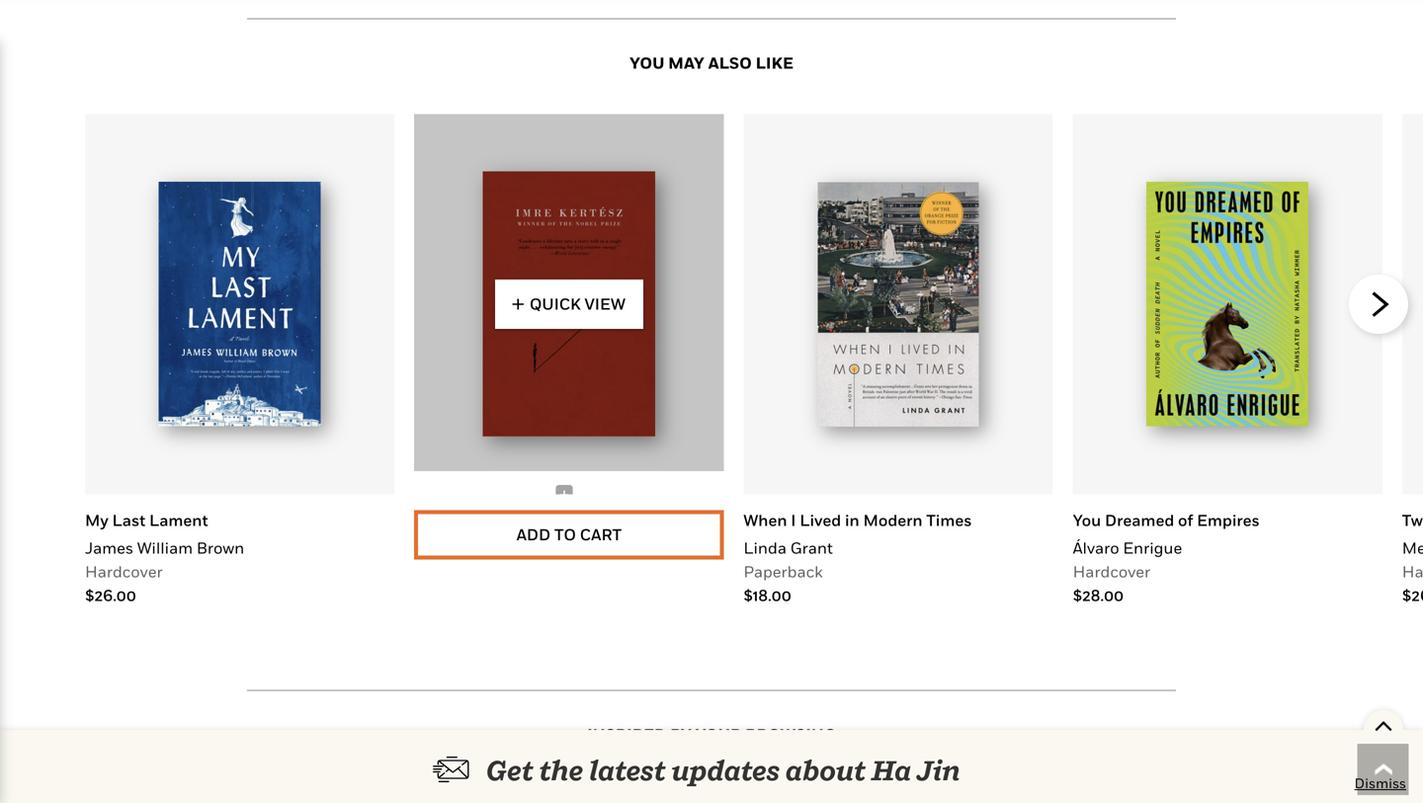 Task type: vqa. For each thing, say whether or not it's contained in the screenshot.


Task type: locate. For each thing, give the bounding box(es) containing it.
hardcover for álvaro
[[1073, 562, 1151, 581]]

i
[[791, 511, 796, 530]]

hardcover inside my last lament james william brown hardcover $26.00
[[85, 562, 163, 581]]

inspired
[[587, 726, 667, 744]]

about
[[786, 754, 866, 787]]

1 hardcover from the left
[[85, 562, 163, 581]]

dreamed
[[1105, 511, 1175, 530]]

book cover image
[[478, 164, 660, 445], [159, 182, 321, 427], [818, 182, 979, 427], [1147, 182, 1309, 427]]

cart
[[580, 525, 622, 544]]

enrigue
[[1123, 539, 1183, 558]]

grant
[[791, 539, 833, 558]]

add to cart button
[[414, 511, 724, 560]]

álvaro
[[1073, 539, 1120, 558]]

get
[[487, 754, 534, 787]]

may
[[668, 53, 705, 72]]

to
[[555, 525, 576, 544]]

jin
[[917, 754, 961, 787]]

hardcover
[[85, 562, 163, 581], [1073, 562, 1151, 581]]

latest
[[589, 754, 666, 787]]

hardcover up $26.00
[[85, 562, 163, 581]]

ha left jin
[[872, 754, 912, 787]]

updates
[[672, 754, 780, 787]]

0 horizontal spatial hardcover
[[85, 562, 163, 581]]

$28.00
[[1073, 586, 1124, 605]]

hardcover up $28.00
[[1073, 562, 1151, 581]]

linda
[[744, 539, 787, 558]]

you
[[630, 53, 665, 72]]

ha
[[1403, 562, 1424, 581], [872, 754, 912, 787]]

2 hardcover from the left
[[1073, 562, 1151, 581]]

browsing
[[746, 726, 836, 744]]

when
[[744, 511, 787, 530]]

1 vertical spatial ha
[[872, 754, 912, 787]]

two
[[1403, 511, 1424, 530]]

my
[[85, 511, 109, 530]]

dismiss
[[1355, 776, 1407, 792]]

1 horizontal spatial hardcover
[[1073, 562, 1151, 581]]

ha up the "$26"
[[1403, 562, 1424, 581]]

$26.00
[[85, 586, 136, 605]]

0 vertical spatial ha
[[1403, 562, 1424, 581]]

hardcover inside you dreamed of empires álvaro enrigue hardcover $28.00
[[1073, 562, 1151, 581]]

two me ha $26
[[1403, 511, 1424, 605]]

you
[[1073, 511, 1101, 530]]

0 horizontal spatial ha
[[872, 754, 912, 787]]

of
[[1178, 511, 1194, 530]]

you dreamed of empires álvaro enrigue hardcover $28.00
[[1073, 511, 1260, 605]]



Task type: describe. For each thing, give the bounding box(es) containing it.
william
[[137, 539, 193, 558]]

modern
[[864, 511, 923, 530]]

$26
[[1403, 586, 1424, 605]]

$18.00
[[744, 586, 792, 605]]

dismiss link
[[1355, 774, 1407, 794]]

inspired by your browsing
[[587, 726, 836, 744]]

book cover image for my last lament james william brown hardcover $26.00
[[159, 182, 321, 427]]

add to cart
[[517, 525, 622, 544]]

your
[[696, 726, 742, 744]]

when i lived in modern times linda grant paperback $18.00
[[744, 511, 972, 605]]

lament
[[149, 511, 208, 530]]

brown
[[197, 539, 244, 558]]

quick
[[530, 295, 581, 313]]

my last lament james william brown hardcover $26.00
[[85, 511, 244, 605]]

lived
[[800, 511, 842, 530]]

empires
[[1197, 511, 1260, 530]]

the
[[539, 754, 584, 787]]

also
[[708, 53, 752, 72]]

last
[[112, 511, 146, 530]]

1 horizontal spatial ha
[[1403, 562, 1424, 581]]

book cover image for you dreamed of empires álvaro enrigue hardcover $28.00
[[1147, 182, 1309, 427]]

in
[[845, 511, 860, 530]]

you may also like
[[630, 53, 794, 72]]

paperback
[[744, 562, 823, 581]]

view
[[585, 295, 626, 313]]

james
[[85, 539, 134, 558]]

by
[[670, 726, 692, 744]]

like
[[756, 53, 794, 72]]

book cover image for when i lived in modern times linda grant paperback $18.00
[[818, 182, 979, 427]]

me
[[1403, 539, 1424, 558]]

quick view
[[530, 295, 626, 313]]

get the latest updates about ha jin
[[487, 754, 961, 787]]

hardcover for william
[[85, 562, 163, 581]]

expand/collapse sign up banner image
[[1375, 711, 1394, 740]]

times
[[927, 511, 972, 530]]

add
[[517, 525, 551, 544]]



